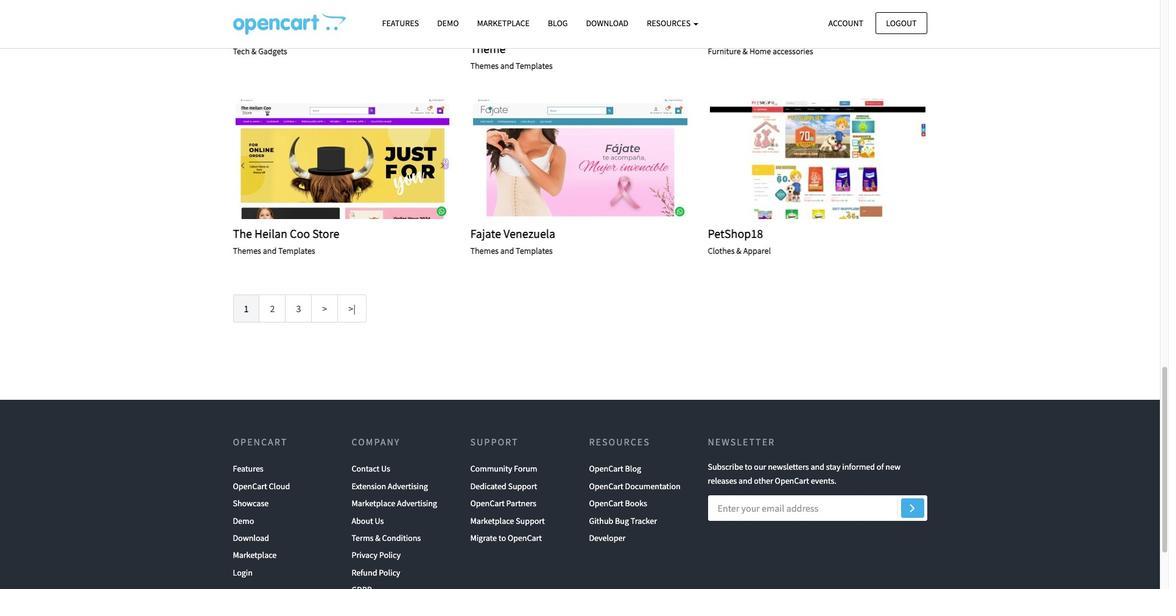 Task type: vqa. For each thing, say whether or not it's contained in the screenshot.
Coo
yes



Task type: locate. For each thing, give the bounding box(es) containing it.
blog up opencart documentation
[[625, 464, 642, 475]]

1 vertical spatial resources
[[589, 436, 650, 448]]

view project
[[309, 153, 376, 164], [547, 153, 614, 164], [784, 153, 851, 164]]

accessories
[[773, 46, 814, 57]]

1 vertical spatial support
[[508, 481, 537, 492]]

download for demo
[[233, 533, 269, 544]]

2 view project link from the left
[[547, 151, 614, 165]]

opencart documentation link
[[589, 478, 681, 495]]

1 view project link from the left
[[309, 151, 376, 165]]

1 horizontal spatial marketplace link
[[468, 13, 539, 34]]

opencart for opencart books
[[589, 498, 624, 509]]

1 vertical spatial download
[[233, 533, 269, 544]]

templates down venezuela
[[516, 246, 553, 257]]

migrate to opencart
[[471, 533, 542, 544]]

opencart
[[595, 26, 642, 42]]

0 horizontal spatial view
[[309, 153, 332, 164]]

support for dedicated
[[508, 481, 537, 492]]

3 project from the left
[[810, 153, 851, 164]]

& right terms
[[375, 533, 381, 544]]

1 vertical spatial us
[[375, 516, 384, 527]]

0 horizontal spatial download
[[233, 533, 269, 544]]

advertising up marketplace advertising
[[388, 481, 428, 492]]

1 horizontal spatial features
[[382, 18, 419, 29]]

project for fajate venezuela
[[572, 153, 614, 164]]

0 horizontal spatial download link
[[233, 530, 269, 547]]

download inside download link
[[586, 18, 629, 29]]

0 vertical spatial policy
[[379, 550, 401, 561]]

demo down showcase link on the bottom left of page
[[233, 516, 254, 527]]

extension
[[352, 481, 386, 492]]

1 vertical spatial demo
[[233, 516, 254, 527]]

4x
[[644, 26, 656, 42]]

0 vertical spatial marketplace link
[[468, 13, 539, 34]]

policy down terms & conditions link
[[379, 550, 401, 561]]

1 vertical spatial features link
[[233, 461, 264, 478]]

1 horizontal spatial blog
[[625, 464, 642, 475]]

2 horizontal spatial view
[[784, 153, 807, 164]]

0 horizontal spatial view project link
[[309, 151, 376, 165]]

download
[[586, 18, 629, 29], [233, 533, 269, 544]]

themes down the
[[233, 246, 261, 257]]

support down partners
[[516, 516, 545, 527]]

bug
[[615, 516, 629, 527]]

1 vertical spatial marketplace link
[[233, 547, 277, 565]]

download for blog
[[586, 18, 629, 29]]

conditions
[[382, 533, 421, 544]]

features for demo
[[382, 18, 419, 29]]

3 view from the left
[[784, 153, 807, 164]]

& inside quapp tech & gadgets
[[251, 46, 257, 57]]

gadgets
[[258, 46, 287, 57]]

1 horizontal spatial features link
[[373, 13, 428, 34]]

account
[[829, 17, 864, 28]]

demo link left cimarket at the top left of the page
[[428, 13, 468, 34]]

opencart cloud
[[233, 481, 290, 492]]

0 vertical spatial us
[[381, 464, 390, 475]]

view project for the heilan coo store
[[309, 153, 376, 164]]

about us link
[[352, 513, 384, 530]]

0 vertical spatial support
[[471, 436, 519, 448]]

support up partners
[[508, 481, 537, 492]]

heilan
[[255, 226, 288, 241]]

contact us link
[[352, 461, 390, 478]]

support for marketplace
[[516, 516, 545, 527]]

marketplace support
[[471, 516, 545, 527]]

and down theme
[[501, 61, 514, 72]]

to inside "subscribe to our newsletters and stay informed of new releases and other opencart events."
[[745, 462, 753, 473]]

us right about
[[375, 516, 384, 527]]

opencart up github on the bottom
[[589, 498, 624, 509]]

furniture
[[708, 46, 741, 57]]

0 horizontal spatial project
[[335, 153, 376, 164]]

resources up opencart blog
[[589, 436, 650, 448]]

1 project from the left
[[335, 153, 376, 164]]

&
[[251, 46, 257, 57], [743, 46, 748, 57], [737, 246, 742, 257], [375, 533, 381, 544]]

2 project from the left
[[572, 153, 614, 164]]

demo link down showcase
[[233, 513, 254, 530]]

other
[[754, 476, 774, 487]]

download left 4x
[[586, 18, 629, 29]]

demo link
[[428, 13, 468, 34], [233, 513, 254, 530]]

us up extension advertising
[[381, 464, 390, 475]]

marketplace
[[477, 18, 530, 29], [352, 498, 396, 509], [471, 516, 514, 527], [233, 550, 277, 561]]

& left home
[[743, 46, 748, 57]]

1 vertical spatial policy
[[379, 568, 400, 579]]

features for opencart cloud
[[233, 464, 264, 475]]

0 vertical spatial features link
[[373, 13, 428, 34]]

0 vertical spatial features
[[382, 18, 419, 29]]

opencart for opencart
[[233, 436, 288, 448]]

and down heilan
[[263, 246, 277, 257]]

features
[[382, 18, 419, 29], [233, 464, 264, 475]]

0 vertical spatial advertising
[[388, 481, 428, 492]]

project for the heilan coo store
[[335, 153, 376, 164]]

2 horizontal spatial view project link
[[784, 151, 851, 165]]

templates inside cimarket - multipurpose opencart 4x theme themes and templates
[[516, 61, 553, 72]]

opencart up opencart documentation
[[589, 464, 624, 475]]

1 vertical spatial to
[[499, 533, 506, 544]]

to
[[745, 462, 753, 473], [499, 533, 506, 544]]

opencart down the "opencart blog" link at the right bottom
[[589, 481, 624, 492]]

templates down the -
[[516, 61, 553, 72]]

opencart down dedicated at the left of the page
[[471, 498, 505, 509]]

2 policy from the top
[[379, 568, 400, 579]]

clothes
[[708, 246, 735, 257]]

our
[[754, 462, 767, 473]]

contact us
[[352, 464, 390, 475]]

view project link for petshop18
[[784, 151, 851, 165]]

themes down theme
[[471, 61, 499, 72]]

1 vertical spatial advertising
[[397, 498, 437, 509]]

advertising
[[388, 481, 428, 492], [397, 498, 437, 509]]

opencart books link
[[589, 495, 647, 513]]

0 vertical spatial to
[[745, 462, 753, 473]]

download link left 4x
[[577, 13, 638, 34]]

0 vertical spatial blog
[[548, 18, 568, 29]]

opencart down 'newsletters'
[[775, 476, 810, 487]]

0 horizontal spatial view project
[[309, 153, 376, 164]]

opencart blog link
[[589, 461, 642, 478]]

0 vertical spatial download
[[586, 18, 629, 29]]

0 horizontal spatial demo link
[[233, 513, 254, 530]]

us inside 'link'
[[381, 464, 390, 475]]

0 vertical spatial demo
[[437, 18, 459, 29]]

1 policy from the top
[[379, 550, 401, 561]]

3 view project from the left
[[784, 153, 851, 164]]

view
[[309, 153, 332, 164], [547, 153, 569, 164], [784, 153, 807, 164]]

coo
[[290, 226, 310, 241]]

marketplace up theme
[[477, 18, 530, 29]]

login
[[233, 568, 253, 579]]

dedicated
[[471, 481, 507, 492]]

terms & conditions link
[[352, 530, 421, 547]]

advertising down 'extension advertising' link
[[397, 498, 437, 509]]

2 view project from the left
[[547, 153, 614, 164]]

2 vertical spatial support
[[516, 516, 545, 527]]

and up events.
[[811, 462, 825, 473]]

1 horizontal spatial to
[[745, 462, 753, 473]]

2 horizontal spatial project
[[810, 153, 851, 164]]

themes down fajate
[[471, 246, 499, 257]]

2 view from the left
[[547, 153, 569, 164]]

view project link for fajate venezuela
[[547, 151, 614, 165]]

2 horizontal spatial view project
[[784, 153, 851, 164]]

& right tech
[[251, 46, 257, 57]]

1 horizontal spatial demo
[[437, 18, 459, 29]]

to left our
[[745, 462, 753, 473]]

1 vertical spatial blog
[[625, 464, 642, 475]]

opencart cloud link
[[233, 478, 290, 495]]

demo left cimarket at the top left of the page
[[437, 18, 459, 29]]

and down fajate
[[501, 246, 514, 257]]

company
[[352, 436, 400, 448]]

0 horizontal spatial features link
[[233, 461, 264, 478]]

to down the marketplace support link
[[499, 533, 506, 544]]

1 vertical spatial download link
[[233, 530, 269, 547]]

0 horizontal spatial demo
[[233, 516, 254, 527]]

refund
[[352, 568, 377, 579]]

new
[[886, 462, 901, 473]]

fajate venezuela image
[[471, 97, 690, 219]]

migrate to opencart link
[[471, 530, 542, 547]]

about
[[352, 516, 373, 527]]

demo
[[437, 18, 459, 29], [233, 516, 254, 527]]

angle right image
[[910, 501, 915, 515]]

opencart up showcase
[[233, 481, 267, 492]]

1 horizontal spatial download link
[[577, 13, 638, 34]]

account link
[[818, 12, 874, 34]]

download link
[[577, 13, 638, 34], [233, 530, 269, 547]]

& down petshop18
[[737, 246, 742, 257]]

view for fajate venezuela
[[547, 153, 569, 164]]

of
[[877, 462, 884, 473]]

download down showcase link on the bottom left of page
[[233, 533, 269, 544]]

features link
[[373, 13, 428, 34], [233, 461, 264, 478]]

2
[[270, 303, 275, 315]]

0 horizontal spatial features
[[233, 464, 264, 475]]

resources right the opencart
[[647, 18, 693, 29]]

themes
[[471, 61, 499, 72], [233, 246, 261, 257], [471, 246, 499, 257]]

blog right the -
[[548, 18, 568, 29]]

features link for demo
[[373, 13, 428, 34]]

1 horizontal spatial project
[[572, 153, 614, 164]]

showcase link
[[233, 495, 269, 513]]

login link
[[233, 565, 253, 582]]

opencart for opencart cloud
[[233, 481, 267, 492]]

support
[[471, 436, 519, 448], [508, 481, 537, 492], [516, 516, 545, 527]]

community
[[471, 464, 513, 475]]

partners
[[507, 498, 537, 509]]

marketplace advertising link
[[352, 495, 437, 513]]

marketplace link
[[468, 13, 539, 34], [233, 547, 277, 565]]

garden
[[708, 26, 745, 42]]

1 view project from the left
[[309, 153, 376, 164]]

support up community on the bottom of the page
[[471, 436, 519, 448]]

1 horizontal spatial demo link
[[428, 13, 468, 34]]

marketplace link up theme
[[468, 13, 539, 34]]

1 horizontal spatial download
[[586, 18, 629, 29]]

petshop18
[[708, 226, 763, 241]]

0 horizontal spatial marketplace link
[[233, 547, 277, 565]]

community forum link
[[471, 461, 538, 478]]

1 vertical spatial features
[[233, 464, 264, 475]]

view for the heilan coo store
[[309, 153, 332, 164]]

1 horizontal spatial view project link
[[547, 151, 614, 165]]

extension advertising link
[[352, 478, 428, 495]]

theme
[[471, 41, 506, 56]]

download link down showcase link on the bottom left of page
[[233, 530, 269, 547]]

tracker
[[631, 516, 657, 527]]

0 horizontal spatial to
[[499, 533, 506, 544]]

>| link
[[338, 295, 367, 323]]

home
[[750, 46, 771, 57]]

policy down privacy policy link
[[379, 568, 400, 579]]

privacy policy link
[[352, 547, 401, 565]]

opencart
[[233, 436, 288, 448], [589, 464, 624, 475], [775, 476, 810, 487], [233, 481, 267, 492], [589, 481, 624, 492], [471, 498, 505, 509], [589, 498, 624, 509], [508, 533, 542, 544]]

& inside terms & conditions link
[[375, 533, 381, 544]]

templates down coo
[[278, 246, 315, 257]]

1 horizontal spatial view project
[[547, 153, 614, 164]]

refund policy link
[[352, 565, 400, 582]]

marketplace link up login
[[233, 547, 277, 565]]

petshop18 image
[[708, 97, 928, 219]]

policy
[[379, 550, 401, 561], [379, 568, 400, 579]]

3 view project link from the left
[[784, 151, 851, 165]]

0 vertical spatial download link
[[577, 13, 638, 34]]

templates
[[516, 61, 553, 72], [278, 246, 315, 257], [516, 246, 553, 257]]

subscribe to our newsletters and stay informed of new releases and other opencart events.
[[708, 462, 901, 487]]

zahradnici.sk
[[793, 26, 862, 42]]

documentation
[[625, 481, 681, 492]]

opencart up opencart cloud
[[233, 436, 288, 448]]

0 horizontal spatial blog
[[548, 18, 568, 29]]

1 view from the left
[[309, 153, 332, 164]]

1 horizontal spatial view
[[547, 153, 569, 164]]

project
[[335, 153, 376, 164], [572, 153, 614, 164], [810, 153, 851, 164]]



Task type: describe. For each thing, give the bounding box(es) containing it.
garden centrum zahradnici.sk furniture & home accessories
[[708, 26, 862, 57]]

policy for refund policy
[[379, 568, 400, 579]]

features link for opencart cloud
[[233, 461, 264, 478]]

download link for blog
[[577, 13, 638, 34]]

themes inside fajate venezuela themes and templates
[[471, 246, 499, 257]]

Enter your email address text field
[[708, 496, 928, 521]]

and inside 'the heilan coo store themes and templates'
[[263, 246, 277, 257]]

logout
[[887, 17, 917, 28]]

& inside petshop18 clothes & apparel
[[737, 246, 742, 257]]

download link for demo
[[233, 530, 269, 547]]

cimarket
[[471, 26, 516, 42]]

opencart books
[[589, 498, 647, 509]]

blog link
[[539, 13, 577, 34]]

themes inside 'the heilan coo store themes and templates'
[[233, 246, 261, 257]]

venezuela
[[504, 226, 556, 241]]

opencart for opencart blog
[[589, 464, 624, 475]]

and left other
[[739, 476, 753, 487]]

migrate
[[471, 533, 497, 544]]

developer link
[[589, 530, 626, 547]]

store
[[313, 226, 340, 241]]

newsletter
[[708, 436, 776, 448]]

1
[[244, 303, 249, 315]]

us for about us
[[375, 516, 384, 527]]

view project for fajate venezuela
[[547, 153, 614, 164]]

newsletters
[[768, 462, 809, 473]]

refund policy
[[352, 568, 400, 579]]

contact
[[352, 464, 380, 475]]

opencart partners
[[471, 498, 537, 509]]

advertising for marketplace advertising
[[397, 498, 437, 509]]

0 vertical spatial resources
[[647, 18, 693, 29]]

the
[[233, 226, 252, 241]]

>
[[322, 303, 327, 315]]

opencart inside "subscribe to our newsletters and stay informed of new releases and other opencart events."
[[775, 476, 810, 487]]

the heilan coo store image
[[233, 97, 452, 219]]

3
[[296, 303, 301, 315]]

informed
[[843, 462, 875, 473]]

developer
[[589, 533, 626, 544]]

marketplace support link
[[471, 513, 545, 530]]

opencart partners link
[[471, 495, 537, 513]]

opencart for opencart documentation
[[589, 481, 624, 492]]

us for contact us
[[381, 464, 390, 475]]

showcase
[[233, 498, 269, 509]]

view project link for the heilan coo store
[[309, 151, 376, 165]]

fajate venezuela themes and templates
[[471, 226, 556, 257]]

advertising for extension advertising
[[388, 481, 428, 492]]

& inside garden centrum zahradnici.sk furniture & home accessories
[[743, 46, 748, 57]]

marketplace up migrate
[[471, 516, 514, 527]]

1 vertical spatial demo link
[[233, 513, 254, 530]]

garden centrum zahradnici.sk image
[[708, 0, 928, 19]]

3 link
[[285, 295, 312, 323]]

terms
[[352, 533, 374, 544]]

multipurpose
[[524, 26, 592, 42]]

dedicated support link
[[471, 478, 537, 495]]

tech
[[233, 46, 250, 57]]

github bug tracker
[[589, 516, 657, 527]]

releases
[[708, 476, 737, 487]]

themes inside cimarket - multipurpose opencart 4x theme themes and templates
[[471, 61, 499, 72]]

books
[[625, 498, 647, 509]]

events.
[[811, 476, 837, 487]]

marketplace up login
[[233, 550, 277, 561]]

opencart for opencart partners
[[471, 498, 505, 509]]

forum
[[514, 464, 538, 475]]

logout link
[[876, 12, 928, 34]]

quapp
[[233, 26, 269, 42]]

to for migrate
[[499, 533, 506, 544]]

privacy policy
[[352, 550, 401, 561]]

and inside cimarket - multipurpose opencart 4x theme themes and templates
[[501, 61, 514, 72]]

about us
[[352, 516, 384, 527]]

view for petshop18
[[784, 153, 807, 164]]

policy for privacy policy
[[379, 550, 401, 561]]

community forum
[[471, 464, 538, 475]]

project for petshop18
[[810, 153, 851, 164]]

opencart down the marketplace support link
[[508, 533, 542, 544]]

centrum
[[748, 26, 791, 42]]

marketplace down "extension"
[[352, 498, 396, 509]]

the heilan coo store themes and templates
[[233, 226, 340, 257]]

opencart - showcase image
[[233, 13, 346, 35]]

subscribe
[[708, 462, 744, 473]]

privacy
[[352, 550, 378, 561]]

0 vertical spatial demo link
[[428, 13, 468, 34]]

quapp tech & gadgets
[[233, 26, 287, 57]]

extension advertising
[[352, 481, 428, 492]]

to for subscribe
[[745, 462, 753, 473]]

apparel
[[744, 246, 771, 257]]

templates inside 'the heilan coo store themes and templates'
[[278, 246, 315, 257]]

quapp image
[[233, 0, 452, 19]]

github
[[589, 516, 614, 527]]

opencart documentation
[[589, 481, 681, 492]]

2 link
[[259, 295, 286, 323]]

blog inside the "opencart blog" link
[[625, 464, 642, 475]]

> link
[[312, 295, 338, 323]]

resources link
[[638, 13, 708, 34]]

cloud
[[269, 481, 290, 492]]

view project for petshop18
[[784, 153, 851, 164]]

stay
[[827, 462, 841, 473]]

terms & conditions
[[352, 533, 421, 544]]

and inside fajate venezuela themes and templates
[[501, 246, 514, 257]]

fajate
[[471, 226, 501, 241]]

github bug tracker link
[[589, 513, 657, 530]]

>|
[[349, 303, 356, 315]]

opencart blog
[[589, 464, 642, 475]]

templates inside fajate venezuela themes and templates
[[516, 246, 553, 257]]



